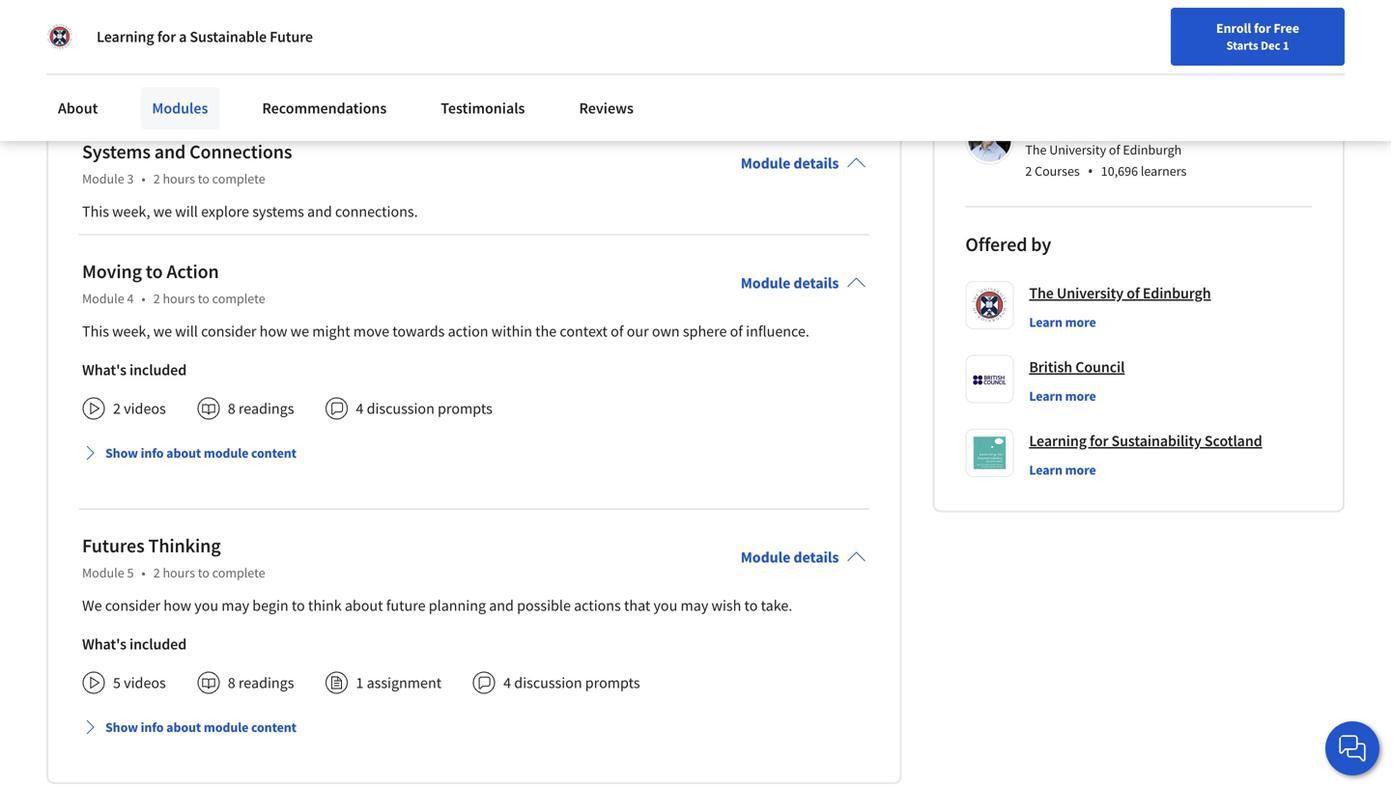 Task type: describe. For each thing, give the bounding box(es) containing it.
1 assignment
[[356, 674, 442, 693]]

take.
[[761, 597, 793, 616]]

2 inside moving to action module 4 • 2 hours to complete
[[153, 290, 160, 308]]

move
[[354, 322, 390, 341]]

2 learners from the top
[[1141, 163, 1187, 180]]

2 you from the left
[[654, 597, 678, 616]]

module details for moving to action
[[741, 274, 839, 293]]

a
[[179, 27, 187, 46]]

reviews
[[579, 99, 634, 118]]

learn more for british
[[1030, 388, 1097, 405]]

recommendations
[[262, 99, 387, 118]]

2 horizontal spatial 4
[[504, 674, 511, 693]]

show for module
[[105, 719, 138, 737]]

learning for sustainability scotland link
[[1030, 429, 1263, 453]]

systems
[[252, 202, 304, 222]]

2 horizontal spatial and
[[489, 597, 514, 616]]

what's included for module
[[82, 635, 187, 655]]

1 vertical spatial edinburgh
[[1124, 141, 1182, 159]]

the university of edinburgh
[[1030, 284, 1212, 303]]

4 inside moving to action module 4 • 2 hours to complete
[[127, 290, 134, 308]]

1 vertical spatial 4 discussion prompts
[[504, 674, 640, 693]]

• inside systems and connections module 3 • 2 hours to complete
[[142, 170, 146, 188]]

futures
[[82, 534, 145, 558]]

chat with us image
[[1338, 734, 1369, 765]]

1 courses from the top
[[1035, 73, 1080, 91]]

our
[[627, 322, 649, 341]]

learning for learning for a sustainable future
[[97, 27, 154, 46]]

module for futures thinking
[[204, 719, 249, 737]]

details for systems and connections
[[794, 154, 839, 173]]

hours inside futures thinking module 5 • 2 hours to complete
[[163, 565, 195, 582]]

1 may from the left
[[222, 597, 249, 616]]

testimonials
[[441, 99, 525, 118]]

1 inside enroll for free starts dec 1
[[1284, 38, 1290, 53]]

the
[[536, 322, 557, 341]]

2 videos
[[113, 399, 166, 419]]

context
[[560, 322, 608, 341]]

connections
[[190, 140, 292, 164]]

we
[[82, 597, 102, 616]]

offered
[[966, 233, 1028, 257]]

influence.
[[746, 322, 810, 341]]

british
[[1030, 358, 1073, 377]]

we for consider
[[153, 322, 172, 341]]

module inside futures thinking module 5 • 2 hours to complete
[[82, 565, 124, 582]]

british council link
[[1030, 355, 1125, 379]]

learn for learning
[[1030, 462, 1063, 479]]

included for action
[[130, 361, 187, 380]]

2 courses from the top
[[1035, 163, 1080, 180]]

0 vertical spatial the
[[1026, 52, 1047, 69]]

week, for this week, we will consider how we might move towards action within the context of our own sphere of influence.
[[112, 322, 150, 341]]

2 the university of edinburgh 2 courses • 10,696 learners from the top
[[1026, 141, 1187, 181]]

1 horizontal spatial discussion
[[515, 674, 583, 693]]

systems
[[82, 140, 151, 164]]

0 horizontal spatial 1
[[356, 674, 364, 693]]

module inside moving to action module 4 • 2 hours to complete
[[82, 290, 124, 308]]

sustainable
[[190, 27, 267, 46]]

assignment
[[367, 674, 442, 693]]

module inside systems and connections module 3 • 2 hours to complete
[[82, 170, 124, 188]]

show info about module content button for action
[[74, 436, 304, 471]]

for for sustainability
[[1090, 432, 1109, 451]]

learn more button for learning
[[1030, 461, 1097, 480]]

learning for learning for sustainability scotland
[[1030, 432, 1087, 451]]

videos for module
[[124, 674, 166, 693]]

about link
[[46, 87, 110, 130]]

0 vertical spatial edinburgh
[[1124, 52, 1182, 69]]

1 vertical spatial university
[[1050, 141, 1107, 159]]

1 horizontal spatial and
[[307, 202, 332, 222]]

1 vertical spatial about
[[345, 597, 383, 616]]

more for university
[[1066, 314, 1097, 331]]

to inside systems and connections module 3 • 2 hours to complete
[[198, 170, 210, 188]]

the inside the university of edinburgh link
[[1030, 284, 1054, 303]]

begin
[[253, 597, 289, 616]]

towards
[[393, 322, 445, 341]]

2 may from the left
[[681, 597, 709, 616]]

• inside futures thinking module 5 • 2 hours to complete
[[142, 565, 146, 582]]

what's included for action
[[82, 361, 187, 380]]

starts
[[1227, 38, 1259, 53]]

1 learners from the top
[[1141, 73, 1187, 91]]

complete inside futures thinking module 5 • 2 hours to complete
[[212, 565, 265, 582]]

wish
[[712, 597, 742, 616]]

possible
[[517, 597, 571, 616]]

that
[[624, 597, 651, 616]]

week, for this week, we will explore systems and connections.
[[112, 202, 150, 222]]

• inside moving to action module 4 • 2 hours to complete
[[142, 290, 146, 308]]

enroll for free starts dec 1
[[1217, 19, 1300, 53]]

will for consider
[[175, 322, 198, 341]]

readings for moving to action
[[239, 399, 294, 419]]

we left might
[[291, 322, 309, 341]]

learn for the
[[1030, 314, 1063, 331]]

1 vertical spatial consider
[[105, 597, 161, 616]]

5 inside futures thinking module 5 • 2 hours to complete
[[127, 565, 134, 582]]

details for moving to action
[[794, 274, 839, 293]]

learning for sustainability scotland
[[1030, 432, 1263, 451]]

for for free
[[1255, 19, 1272, 37]]

info for action
[[141, 445, 164, 462]]

think
[[308, 597, 342, 616]]

0 vertical spatial consider
[[201, 322, 257, 341]]

1 horizontal spatial prompts
[[586, 674, 640, 693]]

council
[[1076, 358, 1125, 377]]

sphere
[[683, 322, 727, 341]]

show info about module content for action
[[105, 445, 297, 462]]

5 videos
[[113, 674, 166, 693]]

future
[[270, 27, 313, 46]]

module for moving to action
[[204, 445, 249, 462]]

futures thinking module 5 • 2 hours to complete
[[82, 534, 265, 582]]

moving
[[82, 260, 142, 284]]

to down action
[[198, 290, 210, 308]]



Task type: locate. For each thing, give the bounding box(es) containing it.
2 info from the top
[[141, 719, 164, 737]]

0 vertical spatial 8
[[228, 399, 236, 419]]

3 learn from the top
[[1030, 462, 1063, 479]]

0 vertical spatial 4
[[127, 290, 134, 308]]

4 discussion prompts
[[356, 399, 493, 419], [504, 674, 640, 693]]

to down thinking
[[198, 565, 210, 582]]

learn for british
[[1030, 388, 1063, 405]]

1 vertical spatial learn more
[[1030, 388, 1097, 405]]

learn more for the
[[1030, 314, 1097, 331]]

1 vertical spatial 10,696
[[1102, 163, 1139, 180]]

how down futures thinking module 5 • 2 hours to complete
[[164, 597, 192, 616]]

1 horizontal spatial 5
[[127, 565, 134, 582]]

to up explore
[[198, 170, 210, 188]]

1 vertical spatial courses
[[1035, 163, 1080, 180]]

learning down british
[[1030, 432, 1087, 451]]

2 8 from the top
[[228, 674, 236, 693]]

more for for
[[1066, 462, 1097, 479]]

1 vertical spatial learners
[[1141, 163, 1187, 180]]

included
[[130, 361, 187, 380], [130, 635, 187, 655]]

module details for futures thinking
[[741, 548, 839, 568]]

and
[[154, 140, 186, 164], [307, 202, 332, 222], [489, 597, 514, 616]]

1 vertical spatial week,
[[112, 322, 150, 341]]

1 learn more from the top
[[1030, 314, 1097, 331]]

learn more button for british
[[1030, 387, 1097, 406]]

1 this from the top
[[82, 202, 109, 222]]

2 more from the top
[[1066, 388, 1097, 405]]

hours inside systems and connections module 3 • 2 hours to complete
[[163, 170, 195, 188]]

1 module from the top
[[204, 445, 249, 462]]

2 inside futures thinking module 5 • 2 hours to complete
[[153, 565, 160, 582]]

0 vertical spatial what's
[[82, 361, 127, 380]]

pete higgins image
[[969, 120, 1011, 162]]

0 vertical spatial what's included
[[82, 361, 187, 380]]

8 for moving to action
[[228, 399, 236, 419]]

1 hours from the top
[[163, 170, 195, 188]]

this up moving
[[82, 202, 109, 222]]

offered by
[[966, 233, 1052, 257]]

courses
[[1035, 73, 1080, 91], [1035, 163, 1080, 180]]

prompts down action
[[438, 399, 493, 419]]

1 horizontal spatial learning
[[1030, 432, 1087, 451]]

1 vertical spatial will
[[175, 322, 198, 341]]

about
[[166, 445, 201, 462], [345, 597, 383, 616], [166, 719, 201, 737]]

show info about module content down 5 videos
[[105, 719, 297, 737]]

1 right dec
[[1284, 38, 1290, 53]]

2 included from the top
[[130, 635, 187, 655]]

1 vertical spatial prompts
[[586, 674, 640, 693]]

2 vertical spatial learn
[[1030, 462, 1063, 479]]

10,696
[[1102, 73, 1139, 91], [1102, 163, 1139, 180]]

1 vertical spatial module details
[[741, 274, 839, 293]]

show info about module content button down 5 videos
[[74, 711, 304, 745]]

1 8 readings from the top
[[228, 399, 294, 419]]

1 details from the top
[[794, 154, 839, 173]]

1 vertical spatial the
[[1026, 141, 1047, 159]]

1 vertical spatial how
[[164, 597, 192, 616]]

2 10,696 from the top
[[1102, 163, 1139, 180]]

3 details from the top
[[794, 548, 839, 568]]

1 what's from the top
[[82, 361, 127, 380]]

1 vertical spatial module
[[204, 719, 249, 737]]

0 vertical spatial learning
[[97, 27, 154, 46]]

learn
[[1030, 314, 1063, 331], [1030, 388, 1063, 405], [1030, 462, 1063, 479]]

1 show info about module content button from the top
[[74, 436, 304, 471]]

3 hours from the top
[[163, 565, 195, 582]]

0 horizontal spatial for
[[157, 27, 176, 46]]

the
[[1026, 52, 1047, 69], [1026, 141, 1047, 159], [1030, 284, 1054, 303]]

consider right we
[[105, 597, 161, 616]]

we
[[153, 202, 172, 222], [153, 322, 172, 341], [291, 322, 309, 341]]

0 vertical spatial more
[[1066, 314, 1097, 331]]

more up british council link
[[1066, 314, 1097, 331]]

scotland
[[1205, 432, 1263, 451]]

2 vertical spatial edinburgh
[[1143, 284, 1212, 303]]

2 this from the top
[[82, 322, 109, 341]]

of
[[1110, 52, 1121, 69], [1110, 141, 1121, 159], [1127, 284, 1140, 303], [611, 322, 624, 341], [730, 322, 743, 341]]

thinking
[[148, 534, 221, 558]]

info down the 2 videos
[[141, 445, 164, 462]]

2 vertical spatial more
[[1066, 462, 1097, 479]]

1 vertical spatial show
[[105, 719, 138, 737]]

0 horizontal spatial 4 discussion prompts
[[356, 399, 493, 419]]

about
[[58, 99, 98, 118]]

more down british council
[[1066, 388, 1097, 405]]

0 vertical spatial about
[[166, 445, 201, 462]]

2
[[1026, 73, 1033, 91], [1026, 163, 1033, 180], [153, 170, 160, 188], [153, 290, 160, 308], [113, 399, 121, 419], [153, 565, 160, 582]]

module details for systems and connections
[[741, 154, 839, 173]]

you
[[195, 597, 219, 616], [654, 597, 678, 616]]

0 vertical spatial courses
[[1035, 73, 1080, 91]]

0 vertical spatial module
[[204, 445, 249, 462]]

8 right the 2 videos
[[228, 399, 236, 419]]

future
[[386, 597, 426, 616]]

learning for a sustainable future
[[97, 27, 313, 46]]

2 videos from the top
[[124, 674, 166, 693]]

moving to action module 4 • 2 hours to complete
[[82, 260, 265, 308]]

2 vertical spatial the
[[1030, 284, 1054, 303]]

complete for connections
[[212, 170, 265, 188]]

1 vertical spatial complete
[[212, 290, 265, 308]]

0 vertical spatial included
[[130, 361, 187, 380]]

and down modules
[[154, 140, 186, 164]]

content for moving to action
[[251, 445, 297, 462]]

complete down action
[[212, 290, 265, 308]]

what's for action
[[82, 361, 127, 380]]

0 vertical spatial info
[[141, 445, 164, 462]]

for inside enroll for free starts dec 1
[[1255, 19, 1272, 37]]

1 you from the left
[[195, 597, 219, 616]]

3 module details from the top
[[741, 548, 839, 568]]

learning left the a
[[97, 27, 154, 46]]

hours right 3
[[163, 170, 195, 188]]

8 readings for futures thinking
[[228, 674, 294, 693]]

prompts down actions
[[586, 674, 640, 693]]

2 show info about module content from the top
[[105, 719, 297, 737]]

this
[[82, 202, 109, 222], [82, 322, 109, 341]]

learn more button down learning for sustainability scotland
[[1030, 461, 1097, 480]]

0 vertical spatial hours
[[163, 170, 195, 188]]

2 content from the top
[[251, 719, 297, 737]]

2 vertical spatial 4
[[504, 674, 511, 693]]

2 module from the top
[[204, 719, 249, 737]]

hours for action
[[163, 290, 195, 308]]

learn more down british
[[1030, 388, 1097, 405]]

show info about module content button for module
[[74, 711, 304, 745]]

discussion
[[367, 399, 435, 419], [515, 674, 583, 693]]

0 horizontal spatial may
[[222, 597, 249, 616]]

1 vertical spatial and
[[307, 202, 332, 222]]

0 vertical spatial 4 discussion prompts
[[356, 399, 493, 419]]

1 horizontal spatial consider
[[201, 322, 257, 341]]

0 vertical spatial 5
[[127, 565, 134, 582]]

details for futures thinking
[[794, 548, 839, 568]]

1
[[1284, 38, 1290, 53], [356, 674, 364, 693]]

1 vertical spatial learn more button
[[1030, 387, 1097, 406]]

1 horizontal spatial you
[[654, 597, 678, 616]]

the university of edinburgh 2 courses • 10,696 learners
[[1026, 52, 1187, 92], [1026, 141, 1187, 181]]

testimonials link
[[429, 87, 537, 130]]

2 module details from the top
[[741, 274, 839, 293]]

0 horizontal spatial 4
[[127, 290, 134, 308]]

discussion down the towards
[[367, 399, 435, 419]]

2 learn more button from the top
[[1030, 387, 1097, 406]]

0 vertical spatial will
[[175, 202, 198, 222]]

about for to
[[166, 445, 201, 462]]

2 details from the top
[[794, 274, 839, 293]]

1 included from the top
[[130, 361, 187, 380]]

0 vertical spatial complete
[[212, 170, 265, 188]]

action
[[448, 322, 489, 341]]

1 info from the top
[[141, 445, 164, 462]]

we down systems and connections module 3 • 2 hours to complete
[[153, 202, 172, 222]]

0 vertical spatial how
[[260, 322, 288, 341]]

3 learn more button from the top
[[1030, 461, 1097, 480]]

0 horizontal spatial 5
[[113, 674, 121, 693]]

8 readings for moving to action
[[228, 399, 294, 419]]

consider down action
[[201, 322, 257, 341]]

and right systems
[[307, 202, 332, 222]]

0 horizontal spatial consider
[[105, 597, 161, 616]]

0 vertical spatial learn more button
[[1030, 313, 1097, 332]]

within
[[492, 322, 533, 341]]

1 left assignment
[[356, 674, 364, 693]]

1 vertical spatial included
[[130, 635, 187, 655]]

0 vertical spatial 1
[[1284, 38, 1290, 53]]

0 vertical spatial learn
[[1030, 314, 1063, 331]]

systems and connections module 3 • 2 hours to complete
[[82, 140, 292, 188]]

this week, we will explore systems and connections.
[[82, 202, 418, 222]]

week, down moving
[[112, 322, 150, 341]]

sustainability
[[1112, 432, 1202, 451]]

0 vertical spatial discussion
[[367, 399, 435, 419]]

videos
[[124, 399, 166, 419], [124, 674, 166, 693]]

show info about module content button down the 2 videos
[[74, 436, 304, 471]]

modules link
[[141, 87, 220, 130]]

0 horizontal spatial prompts
[[438, 399, 493, 419]]

for left sustainability
[[1090, 432, 1109, 451]]

we down moving to action module 4 • 2 hours to complete
[[153, 322, 172, 341]]

show info about module content button
[[74, 436, 304, 471], [74, 711, 304, 745]]

complete inside systems and connections module 3 • 2 hours to complete
[[212, 170, 265, 188]]

8
[[228, 399, 236, 419], [228, 674, 236, 693]]

1 horizontal spatial how
[[260, 322, 288, 341]]

what's
[[82, 361, 127, 380], [82, 635, 127, 655]]

1 vertical spatial show info about module content
[[105, 719, 297, 737]]

this week, we will consider how we might move towards action within the context of our own sphere of influence.
[[82, 322, 810, 341]]

hours down action
[[163, 290, 195, 308]]

hours down thinking
[[163, 565, 195, 582]]

1 vertical spatial what's included
[[82, 635, 187, 655]]

will down moving to action module 4 • 2 hours to complete
[[175, 322, 198, 341]]

1 videos from the top
[[124, 399, 166, 419]]

show down 5 videos
[[105, 719, 138, 737]]

info
[[141, 445, 164, 462], [141, 719, 164, 737]]

what's included
[[82, 361, 187, 380], [82, 635, 187, 655]]

1 horizontal spatial may
[[681, 597, 709, 616]]

1 vertical spatial details
[[794, 274, 839, 293]]

2 readings from the top
[[239, 674, 294, 693]]

1 show from the top
[[105, 445, 138, 462]]

2 vertical spatial complete
[[212, 565, 265, 582]]

what's included up 5 videos
[[82, 635, 187, 655]]

0 vertical spatial university
[[1050, 52, 1107, 69]]

1 vertical spatial learning
[[1030, 432, 1087, 451]]

coursera image
[[23, 16, 146, 47]]

2 hours from the top
[[163, 290, 195, 308]]

what's included up the 2 videos
[[82, 361, 187, 380]]

included for module
[[130, 635, 187, 655]]

1 8 from the top
[[228, 399, 236, 419]]

week, down 3
[[112, 202, 150, 222]]

the university of edinburgh image
[[46, 23, 73, 50]]

learn more button for the
[[1030, 313, 1097, 332]]

1 vertical spatial more
[[1066, 388, 1097, 405]]

learn more button up british
[[1030, 313, 1097, 332]]

2 learn from the top
[[1030, 388, 1063, 405]]

1 what's included from the top
[[82, 361, 187, 380]]

1 vertical spatial show info about module content button
[[74, 711, 304, 745]]

hours
[[163, 170, 195, 188], [163, 290, 195, 308], [163, 565, 195, 582]]

show down the 2 videos
[[105, 445, 138, 462]]

1 vertical spatial videos
[[124, 674, 166, 693]]

1 complete from the top
[[212, 170, 265, 188]]

2 learn more from the top
[[1030, 388, 1097, 405]]

actions
[[574, 597, 621, 616]]

own
[[652, 322, 680, 341]]

modules
[[152, 99, 208, 118]]

more
[[1066, 314, 1097, 331], [1066, 388, 1097, 405], [1066, 462, 1097, 479]]

1 horizontal spatial 4
[[356, 399, 364, 419]]

will
[[175, 202, 198, 222], [175, 322, 198, 341]]

learn more down learning for sustainability scotland
[[1030, 462, 1097, 479]]

about for thinking
[[166, 719, 201, 737]]

show notifications image
[[1167, 24, 1190, 47]]

discussion down the possible
[[515, 674, 583, 693]]

hours for connections
[[163, 170, 195, 188]]

8 right 5 videos
[[228, 674, 236, 693]]

may left wish
[[681, 597, 709, 616]]

dec
[[1261, 38, 1281, 53]]

we consider how you may begin to think about future planning and possible actions that you may wish to take.
[[82, 597, 793, 616]]

1 vertical spatial 5
[[113, 674, 121, 693]]

show for action
[[105, 445, 138, 462]]

included up the 2 videos
[[130, 361, 187, 380]]

british council
[[1030, 358, 1125, 377]]

0 horizontal spatial discussion
[[367, 399, 435, 419]]

may left begin
[[222, 597, 249, 616]]

0 vertical spatial readings
[[239, 399, 294, 419]]

complete up begin
[[212, 565, 265, 582]]

what's for module
[[82, 635, 127, 655]]

0 vertical spatial content
[[251, 445, 297, 462]]

1 horizontal spatial for
[[1090, 432, 1109, 451]]

1 module details from the top
[[741, 154, 839, 173]]

to left action
[[146, 260, 163, 284]]

will left explore
[[175, 202, 198, 222]]

1 readings from the top
[[239, 399, 294, 419]]

4 discussion prompts down the towards
[[356, 399, 493, 419]]

1 vertical spatial 4
[[356, 399, 364, 419]]

info down 5 videos
[[141, 719, 164, 737]]

2 what's included from the top
[[82, 635, 187, 655]]

the university of edinburgh link
[[1030, 282, 1212, 305]]

details
[[794, 154, 839, 173], [794, 274, 839, 293], [794, 548, 839, 568]]

0 vertical spatial prompts
[[438, 399, 493, 419]]

1 will from the top
[[175, 202, 198, 222]]

learn more for learning
[[1030, 462, 1097, 479]]

2 vertical spatial module details
[[741, 548, 839, 568]]

1 vertical spatial content
[[251, 719, 297, 737]]

1 content from the top
[[251, 445, 297, 462]]

connections.
[[335, 202, 418, 222]]

2 what's from the top
[[82, 635, 127, 655]]

to right wish
[[745, 597, 758, 616]]

0 vertical spatial the university of edinburgh 2 courses • 10,696 learners
[[1026, 52, 1187, 92]]

this for this week, we will explore systems and connections.
[[82, 202, 109, 222]]

None search field
[[276, 12, 594, 51]]

readings for futures thinking
[[239, 674, 294, 693]]

1 more from the top
[[1066, 314, 1097, 331]]

what's up the 2 videos
[[82, 361, 127, 380]]

1 vertical spatial learn
[[1030, 388, 1063, 405]]

this down moving
[[82, 322, 109, 341]]

complete for action
[[212, 290, 265, 308]]

content for futures thinking
[[251, 719, 297, 737]]

1 learn more button from the top
[[1030, 313, 1097, 332]]

module
[[204, 445, 249, 462], [204, 719, 249, 737]]

8 for futures thinking
[[228, 674, 236, 693]]

4 discussion prompts down actions
[[504, 674, 640, 693]]

1 the university of edinburgh 2 courses • 10,696 learners from the top
[[1026, 52, 1187, 92]]

prompts
[[438, 399, 493, 419], [586, 674, 640, 693]]

videos for action
[[124, 399, 166, 419]]

2 week, from the top
[[112, 322, 150, 341]]

0 vertical spatial show
[[105, 445, 138, 462]]

consider
[[201, 322, 257, 341], [105, 597, 161, 616]]

2 show info about module content button from the top
[[74, 711, 304, 745]]

more down learning for sustainability scotland
[[1066, 462, 1097, 479]]

1 show info about module content from the top
[[105, 445, 297, 462]]

1 vertical spatial 1
[[356, 674, 364, 693]]

and inside systems and connections module 3 • 2 hours to complete
[[154, 140, 186, 164]]

1 10,696 from the top
[[1102, 73, 1139, 91]]

show info about module content for module
[[105, 719, 297, 737]]

complete inside moving to action module 4 • 2 hours to complete
[[212, 290, 265, 308]]

4
[[127, 290, 134, 308], [356, 399, 364, 419], [504, 674, 511, 693]]

more for council
[[1066, 388, 1097, 405]]

free
[[1274, 19, 1300, 37]]

show info about module content down the 2 videos
[[105, 445, 297, 462]]

info for module
[[141, 719, 164, 737]]

0 vertical spatial show info about module content
[[105, 445, 297, 462]]

how left might
[[260, 322, 288, 341]]

learn more up british
[[1030, 314, 1097, 331]]

learners
[[1141, 73, 1187, 91], [1141, 163, 1187, 180]]

2 vertical spatial learn more
[[1030, 462, 1097, 479]]

2 will from the top
[[175, 322, 198, 341]]

and left the possible
[[489, 597, 514, 616]]

action
[[167, 260, 219, 284]]

what's down we
[[82, 635, 127, 655]]

you down futures thinking module 5 • 2 hours to complete
[[195, 597, 219, 616]]

will for explore
[[175, 202, 198, 222]]

0 horizontal spatial you
[[195, 597, 219, 616]]

1 vertical spatial the university of edinburgh 2 courses • 10,696 learners
[[1026, 141, 1187, 181]]

to left think
[[292, 597, 305, 616]]

5
[[127, 565, 134, 582], [113, 674, 121, 693]]

learn more button down british
[[1030, 387, 1097, 406]]

reviews link
[[568, 87, 646, 130]]

2 8 readings from the top
[[228, 674, 294, 693]]

3 complete from the top
[[212, 565, 265, 582]]

enroll
[[1217, 19, 1252, 37]]

planning
[[429, 597, 486, 616]]

this for this week, we will consider how we might move towards action within the context of our own sphere of influence.
[[82, 322, 109, 341]]

2 vertical spatial about
[[166, 719, 201, 737]]

we for explore
[[153, 202, 172, 222]]

might
[[312, 322, 351, 341]]

1 week, from the top
[[112, 202, 150, 222]]

for
[[1255, 19, 1272, 37], [157, 27, 176, 46], [1090, 432, 1109, 451]]

1 vertical spatial 8
[[228, 674, 236, 693]]

0 vertical spatial module details
[[741, 154, 839, 173]]

by
[[1032, 233, 1052, 257]]

2 vertical spatial university
[[1057, 284, 1124, 303]]

you right that
[[654, 597, 678, 616]]

recommendations link
[[251, 87, 399, 130]]

to
[[198, 170, 210, 188], [146, 260, 163, 284], [198, 290, 210, 308], [198, 565, 210, 582], [292, 597, 305, 616], [745, 597, 758, 616]]

explore
[[201, 202, 249, 222]]

2 show from the top
[[105, 719, 138, 737]]

2 inside systems and connections module 3 • 2 hours to complete
[[153, 170, 160, 188]]

to inside futures thinking module 5 • 2 hours to complete
[[198, 565, 210, 582]]

how
[[260, 322, 288, 341], [164, 597, 192, 616]]

3 learn more from the top
[[1030, 462, 1097, 479]]

module details
[[741, 154, 839, 173], [741, 274, 839, 293], [741, 548, 839, 568]]

for left the a
[[157, 27, 176, 46]]

complete down connections
[[212, 170, 265, 188]]

may
[[222, 597, 249, 616], [681, 597, 709, 616]]

3 more from the top
[[1066, 462, 1097, 479]]

0 vertical spatial this
[[82, 202, 109, 222]]

1 vertical spatial 8 readings
[[228, 674, 294, 693]]

0 vertical spatial details
[[794, 154, 839, 173]]

•
[[1088, 71, 1094, 92], [1088, 161, 1094, 181], [142, 170, 146, 188], [142, 290, 146, 308], [142, 565, 146, 582]]

for up dec
[[1255, 19, 1272, 37]]

2 vertical spatial learn more button
[[1030, 461, 1097, 480]]

menu item
[[1023, 19, 1147, 82]]

for for a
[[157, 27, 176, 46]]

readings
[[239, 399, 294, 419], [239, 674, 294, 693]]

1 learn from the top
[[1030, 314, 1063, 331]]

included up 5 videos
[[130, 635, 187, 655]]

3
[[127, 170, 134, 188]]

2 complete from the top
[[212, 290, 265, 308]]

hours inside moving to action module 4 • 2 hours to complete
[[163, 290, 195, 308]]



Task type: vqa. For each thing, say whether or not it's contained in the screenshot.
is in Most universities offer some form of online degree and certificate programs for students who desire the flexibility and convenience of distance learning. Because of this large and ever-increasing variety of online college choices, it can be hard to determine which school is best for you.
no



